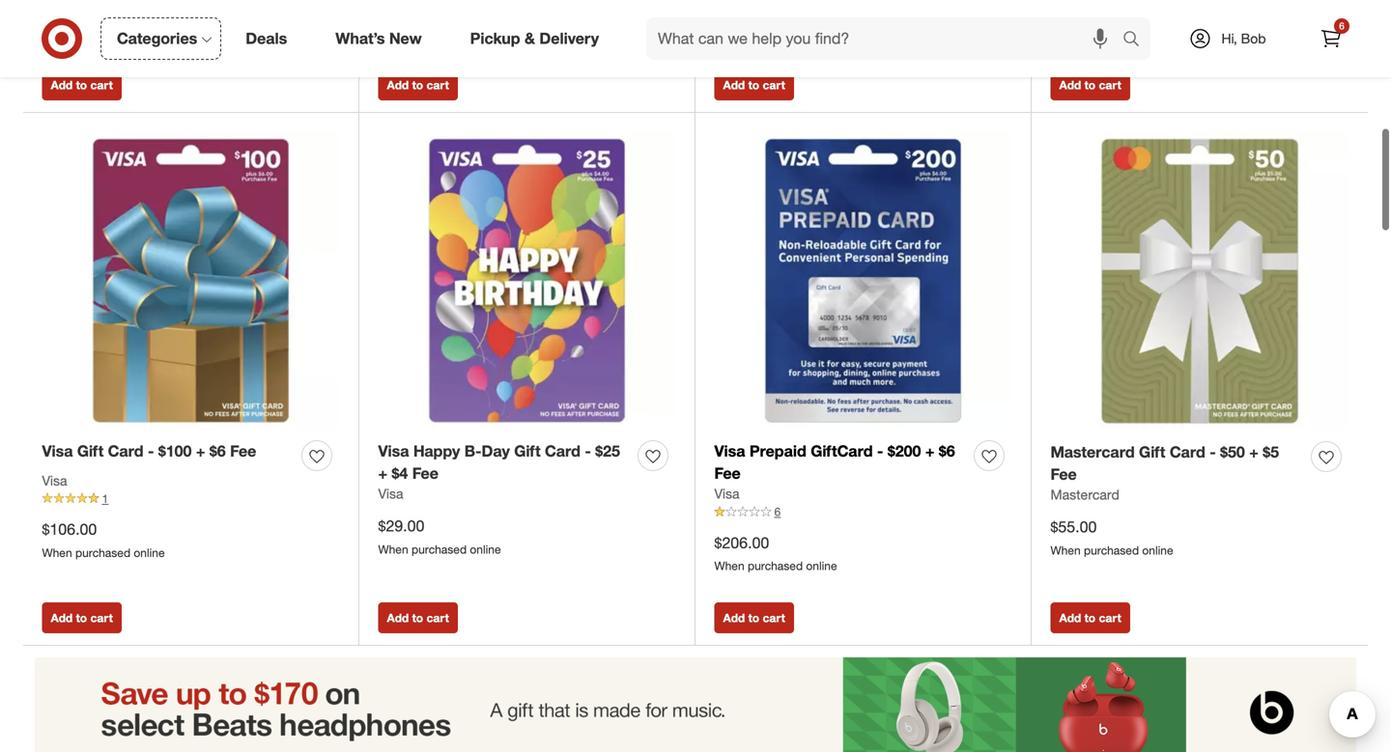 Task type: vqa. For each thing, say whether or not it's contained in the screenshot.
"$75" inside the $10.99 - $44.99 Spend $75 get a $15 Target GiftCard on diapers & wipes
no



Task type: locate. For each thing, give the bounding box(es) containing it.
visa inside visa happy b-day gift card - $25 + $4 fee
[[378, 442, 409, 461]]

0 vertical spatial 6
[[1339, 20, 1345, 32]]

gift inside mastercard gift card - $50 + $5 fee
[[1139, 443, 1166, 462]]

fee down happy on the bottom of the page
[[412, 464, 439, 483]]

mastercard up "mastercard" link
[[1051, 443, 1135, 462]]

$6 inside visa prepaid giftcard - $200 + $6 fee
[[939, 442, 955, 461]]

$5
[[1263, 443, 1279, 462]]

$29.00 when purchased online
[[42, 0, 165, 40], [378, 517, 501, 557]]

- left $50
[[1210, 443, 1216, 462]]

- left '$100' at left
[[148, 442, 154, 461]]

visa happy b-day gift card - $25 + $4 fee
[[378, 442, 620, 483]]

card left '$100' at left
[[108, 442, 144, 461]]

$106.00
[[715, 0, 769, 19], [42, 520, 97, 539]]

pickup
[[470, 29, 520, 48]]

1 vertical spatial $106.00 when purchased online
[[42, 520, 165, 560]]

$25
[[595, 442, 620, 461]]

$55.00
[[1051, 518, 1097, 537]]

visa link for visa happy b-day gift card - $25 + $4 fee
[[378, 485, 403, 504]]

0 horizontal spatial $6
[[210, 442, 226, 461]]

0 horizontal spatial visa link
[[42, 472, 67, 491]]

card left $50
[[1170, 443, 1206, 462]]

visa for visa happy b-day gift card - $25 + $4 fee
[[378, 442, 409, 461]]

add to cart
[[51, 78, 113, 92], [387, 78, 449, 92], [723, 78, 785, 92], [1059, 78, 1122, 92], [51, 611, 113, 626], [387, 611, 449, 626], [723, 611, 785, 626], [1059, 611, 1122, 626]]

card for mastercard
[[1170, 443, 1206, 462]]

deals link
[[229, 17, 311, 60]]

hi, bob
[[1222, 30, 1266, 47]]

fee up "mastercard" link
[[1051, 465, 1077, 484]]

add to cart button
[[42, 70, 122, 101], [378, 70, 458, 101], [715, 70, 794, 101], [1051, 70, 1130, 101], [42, 603, 122, 634], [378, 603, 458, 634], [715, 603, 794, 634], [1051, 603, 1130, 634]]

visa for the visa link corresponding to visa happy b-day gift card - $25 + $4 fee
[[378, 486, 403, 503]]

cart
[[90, 78, 113, 92], [427, 78, 449, 92], [763, 78, 785, 92], [1099, 78, 1122, 92], [90, 611, 113, 626], [427, 611, 449, 626], [763, 611, 785, 626], [1099, 611, 1122, 626]]

card left $25
[[545, 442, 581, 461]]

$206.00 when purchased online
[[715, 534, 837, 574]]

visa inside visa prepaid giftcard - $200 + $6 fee
[[715, 442, 745, 461]]

6 link down 'visa prepaid giftcard - $200 + $6 fee' link
[[715, 504, 1012, 521]]

1 horizontal spatial visa link
[[378, 485, 403, 504]]

0 horizontal spatial 6
[[774, 505, 781, 520]]

$29.00
[[42, 0, 88, 19], [378, 517, 425, 536]]

- inside visa happy b-day gift card - $25 + $4 fee
[[585, 442, 591, 461]]

visa link
[[42, 472, 67, 491], [378, 485, 403, 504], [715, 485, 740, 504]]

visa for the visa link related to visa gift card - $100 + $6 fee
[[42, 473, 67, 489]]

0 vertical spatial $106.00
[[715, 0, 769, 19]]

- for visa prepaid giftcard - $200 + $6 fee
[[877, 442, 884, 461]]

+ for $50
[[1250, 443, 1259, 462]]

0 vertical spatial 6 link
[[1310, 17, 1353, 60]]

online inside $55.00 when purchased online
[[1142, 544, 1174, 558]]

to
[[76, 78, 87, 92], [412, 78, 423, 92], [748, 78, 760, 92], [1085, 78, 1096, 92], [76, 611, 87, 626], [412, 611, 423, 626], [748, 611, 760, 626], [1085, 611, 1096, 626]]

gift right day
[[514, 442, 541, 461]]

search
[[1114, 31, 1161, 50]]

0 horizontal spatial gift
[[77, 442, 104, 461]]

$6 right $200
[[939, 442, 955, 461]]

1 horizontal spatial 6
[[1339, 20, 1345, 32]]

purchased inside $55.00 when purchased online
[[1084, 544, 1139, 558]]

b-
[[464, 442, 482, 461]]

visa link for visa prepaid giftcard - $200 + $6 fee
[[715, 485, 740, 504]]

visa happy b-day gift card - $25 + $4 fee image
[[378, 132, 676, 430]]

6 up $206.00 when purchased online
[[774, 505, 781, 520]]

visa prepaid giftcard - $200 + $6 fee image
[[715, 132, 1012, 430]]

card inside mastercard gift card - $50 + $5 fee
[[1170, 443, 1206, 462]]

happy
[[413, 442, 460, 461]]

mastercard inside mastercard gift card - $50 + $5 fee
[[1051, 443, 1135, 462]]

visa
[[42, 442, 73, 461], [378, 442, 409, 461], [715, 442, 745, 461], [42, 473, 67, 489], [378, 486, 403, 503], [715, 486, 740, 503]]

1 horizontal spatial $29.00
[[378, 517, 425, 536]]

0 horizontal spatial $106.00
[[42, 520, 97, 539]]

1 mastercard from the top
[[1051, 443, 1135, 462]]

0 horizontal spatial 6 link
[[715, 504, 1012, 521]]

1 horizontal spatial 6 link
[[1310, 17, 1353, 60]]

2 mastercard from the top
[[1051, 487, 1120, 504]]

6 link
[[1310, 17, 1353, 60], [715, 504, 1012, 521]]

gift up 1
[[77, 442, 104, 461]]

1
[[102, 492, 108, 506]]

$4
[[392, 464, 408, 483]]

mastercard
[[1051, 443, 1135, 462], [1051, 487, 1120, 504]]

- inside mastercard gift card - $50 + $5 fee
[[1210, 443, 1216, 462]]

fee inside mastercard gift card - $50 + $5 fee
[[1051, 465, 1077, 484]]

gift
[[77, 442, 104, 461], [514, 442, 541, 461], [1139, 443, 1166, 462]]

categories
[[117, 29, 197, 48]]

+ right '$100' at left
[[196, 442, 205, 461]]

$106.00 when purchased online
[[715, 0, 837, 40], [42, 520, 165, 560]]

2 horizontal spatial gift
[[1139, 443, 1166, 462]]

$50
[[1221, 443, 1245, 462]]

when inside $55.00 when purchased online
[[1051, 544, 1081, 558]]

fee up '$206.00'
[[715, 464, 741, 483]]

- left $200
[[877, 442, 884, 461]]

- left $25
[[585, 442, 591, 461]]

categories link
[[100, 17, 221, 60]]

$100
[[158, 442, 192, 461]]

+ inside mastercard gift card - $50 + $5 fee
[[1250, 443, 1259, 462]]

- inside visa prepaid giftcard - $200 + $6 fee
[[877, 442, 884, 461]]

1 horizontal spatial $106.00 when purchased online
[[715, 0, 837, 40]]

new
[[389, 29, 422, 48]]

$6 right '$100' at left
[[210, 442, 226, 461]]

0 vertical spatial $29.00 when purchased online
[[42, 0, 165, 40]]

0 horizontal spatial $29.00
[[42, 0, 88, 19]]

card
[[108, 442, 144, 461], [545, 442, 581, 461], [1170, 443, 1206, 462]]

add
[[51, 78, 73, 92], [387, 78, 409, 92], [723, 78, 745, 92], [1059, 78, 1081, 92], [51, 611, 73, 626], [387, 611, 409, 626], [723, 611, 745, 626], [1059, 611, 1081, 626]]

what's new
[[336, 29, 422, 48]]

1 horizontal spatial $6
[[939, 442, 955, 461]]

+ right $200
[[925, 442, 935, 461]]

2 horizontal spatial visa link
[[715, 485, 740, 504]]

online
[[1142, 14, 1174, 28], [134, 26, 165, 40], [806, 26, 837, 40], [470, 543, 501, 557], [1142, 544, 1174, 558], [134, 546, 165, 560], [806, 559, 837, 574]]

1 vertical spatial mastercard
[[1051, 487, 1120, 504]]

fee inside visa happy b-day gift card - $25 + $4 fee
[[412, 464, 439, 483]]

6 right bob
[[1339, 20, 1345, 32]]

gift left $50
[[1139, 443, 1166, 462]]

mastercard up $55.00
[[1051, 487, 1120, 504]]

fee right '$100' at left
[[230, 442, 256, 461]]

- for visa gift card - $100 + $6 fee
[[148, 442, 154, 461]]

+ left $5
[[1250, 443, 1259, 462]]

when
[[1051, 14, 1081, 28], [42, 26, 72, 40], [715, 26, 745, 40], [378, 543, 408, 557], [1051, 544, 1081, 558], [42, 546, 72, 560], [715, 559, 745, 574]]

0 vertical spatial mastercard
[[1051, 443, 1135, 462]]

+ inside visa prepaid giftcard - $200 + $6 fee
[[925, 442, 935, 461]]

fee
[[230, 442, 256, 461], [412, 464, 439, 483], [715, 464, 741, 483], [1051, 465, 1077, 484]]

1 horizontal spatial gift
[[514, 442, 541, 461]]

-
[[148, 442, 154, 461], [585, 442, 591, 461], [877, 442, 884, 461], [1210, 443, 1216, 462]]

delivery
[[540, 29, 599, 48]]

6 link right bob
[[1310, 17, 1353, 60]]

6
[[1339, 20, 1345, 32], [774, 505, 781, 520]]

what's new link
[[319, 17, 446, 60]]

+ for $200
[[925, 442, 935, 461]]

gift for mastercard
[[1139, 443, 1166, 462]]

1 vertical spatial $106.00
[[42, 520, 97, 539]]

search button
[[1114, 17, 1161, 64]]

+
[[196, 442, 205, 461], [925, 442, 935, 461], [1250, 443, 1259, 462], [378, 464, 388, 483]]

mastercard for mastercard
[[1051, 487, 1120, 504]]

0 horizontal spatial card
[[108, 442, 144, 461]]

pickup & delivery
[[470, 29, 599, 48]]

1 vertical spatial 6 link
[[715, 504, 1012, 521]]

2 horizontal spatial card
[[1170, 443, 1206, 462]]

$6 for $200
[[939, 442, 955, 461]]

visa inside "visa gift card - $100 + $6 fee" link
[[42, 442, 73, 461]]

$206.00
[[715, 534, 769, 553]]

2 $6 from the left
[[939, 442, 955, 461]]

fee inside visa prepaid giftcard - $200 + $6 fee
[[715, 464, 741, 483]]

1 $6 from the left
[[210, 442, 226, 461]]

visa for visa prepaid giftcard - $200 + $6 fee
[[715, 442, 745, 461]]

purchased
[[1084, 14, 1139, 28], [75, 26, 131, 40], [748, 26, 803, 40], [412, 543, 467, 557], [1084, 544, 1139, 558], [75, 546, 131, 560], [748, 559, 803, 574]]

$6
[[210, 442, 226, 461], [939, 442, 955, 461]]

1 vertical spatial $29.00 when purchased online
[[378, 517, 501, 557]]

+ left $4 at the bottom left of page
[[378, 464, 388, 483]]

visa prepaid giftcard - $200 + $6 fee
[[715, 442, 955, 483]]

1 horizontal spatial card
[[545, 442, 581, 461]]



Task type: describe. For each thing, give the bounding box(es) containing it.
mastercard gift card - $50 + $5 fee image
[[1051, 132, 1349, 430]]

when inside $206.00 when purchased online
[[715, 559, 745, 574]]

visa link for visa gift card - $100 + $6 fee
[[42, 472, 67, 491]]

0 horizontal spatial $29.00 when purchased online
[[42, 0, 165, 40]]

mastercard gift card - $50 + $5 fee link
[[1051, 442, 1304, 486]]

- for mastercard gift card - $50 + $5 fee
[[1210, 443, 1216, 462]]

giftcard
[[811, 442, 873, 461]]

what's
[[336, 29, 385, 48]]

1 vertical spatial $29.00
[[378, 517, 425, 536]]

+ for $100
[[196, 442, 205, 461]]

pickup & delivery link
[[454, 17, 623, 60]]

bob
[[1241, 30, 1266, 47]]

$6 for $100
[[210, 442, 226, 461]]

0 horizontal spatial $106.00 when purchased online
[[42, 520, 165, 560]]

card inside visa happy b-day gift card - $25 + $4 fee
[[545, 442, 581, 461]]

visa happy b-day gift card - $25 + $4 fee link
[[378, 441, 630, 485]]

purchased inside $206.00 when purchased online
[[748, 559, 803, 574]]

card for visa
[[108, 442, 144, 461]]

when purchased online
[[1051, 14, 1174, 28]]

+ inside visa happy b-day gift card - $25 + $4 fee
[[378, 464, 388, 483]]

fee for visa prepaid giftcard - $200 + $6 fee
[[715, 464, 741, 483]]

fee for visa gift card - $100 + $6 fee
[[230, 442, 256, 461]]

mastercard link
[[1051, 486, 1120, 505]]

hi,
[[1222, 30, 1237, 47]]

0 vertical spatial $106.00 when purchased online
[[715, 0, 837, 40]]

$200
[[888, 442, 921, 461]]

visa for the visa link corresponding to visa prepaid giftcard - $200 + $6 fee
[[715, 486, 740, 503]]

0 vertical spatial $29.00
[[42, 0, 88, 19]]

visa for visa gift card - $100 + $6 fee
[[42, 442, 73, 461]]

visa prepaid giftcard - $200 + $6 fee link
[[715, 441, 967, 485]]

advertisement region
[[23, 658, 1368, 753]]

What can we help you find? suggestions appear below search field
[[646, 17, 1128, 60]]

1 horizontal spatial $106.00
[[715, 0, 769, 19]]

1 link
[[42, 491, 340, 508]]

mastercard gift card - $50 + $5 fee
[[1051, 443, 1279, 484]]

$55.00 when purchased online
[[1051, 518, 1174, 558]]

prepaid
[[750, 442, 807, 461]]

visa gift card - $100 + $6 fee
[[42, 442, 256, 461]]

fee for mastercard gift card - $50 + $5 fee
[[1051, 465, 1077, 484]]

gift for visa
[[77, 442, 104, 461]]

visa gift card - $100 + $6 fee image
[[42, 132, 340, 430]]

day
[[482, 442, 510, 461]]

online inside $206.00 when purchased online
[[806, 559, 837, 574]]

&
[[525, 29, 535, 48]]

mastercard for mastercard gift card - $50 + $5 fee
[[1051, 443, 1135, 462]]

visa gift card - $100 + $6 fee link
[[42, 441, 256, 463]]

1 vertical spatial 6
[[774, 505, 781, 520]]

1 horizontal spatial $29.00 when purchased online
[[378, 517, 501, 557]]

gift inside visa happy b-day gift card - $25 + $4 fee
[[514, 442, 541, 461]]

deals
[[246, 29, 287, 48]]



